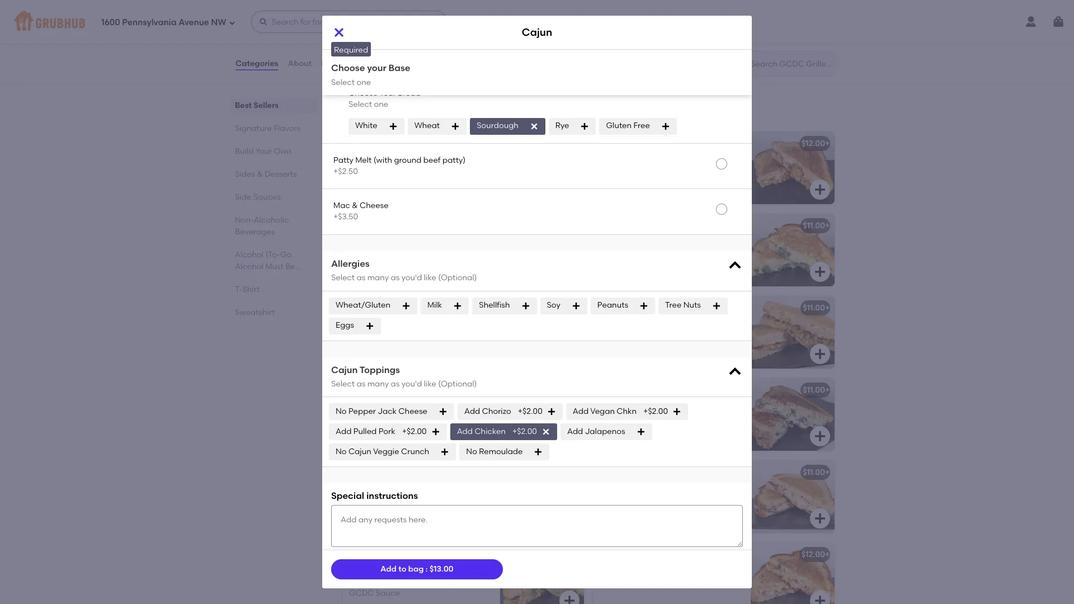 Task type: locate. For each thing, give the bounding box(es) containing it.
sauce down bacon,
[[701, 577, 725, 587]]

select down the allergies
[[331, 273, 355, 283]]

you'd
[[402, 273, 422, 283], [402, 380, 422, 389]]

add for add chicken
[[457, 427, 473, 437]]

like up mozzarella, feta cheese, spinach, tomato, diced red onion
[[424, 380, 437, 389]]

add down the mozzarella,
[[336, 427, 352, 437]]

2 vertical spatial choose
[[349, 88, 378, 98]]

mac up +$3.50
[[334, 201, 350, 211]]

mozzarella down the pizza melt
[[600, 484, 640, 493]]

+ for cheddar and pepper jack cheese, cajun crunch (bell pepper, celery, onion) remoulade
[[826, 303, 830, 313]]

crunch up ranch at the left of page
[[349, 248, 377, 258]]

you'd down cheddar and blue cheese, buffalo crunch (diced carrot, celery, onion), ranch and hot sauce
[[402, 273, 422, 283]]

0 horizontal spatial bacon
[[349, 166, 374, 175]]

+$2.00 down red
[[402, 427, 427, 437]]

& inside tab
[[257, 170, 263, 179]]

svg image
[[1052, 15, 1066, 29], [259, 17, 268, 26], [389, 122, 398, 131], [451, 122, 460, 131], [402, 301, 411, 310], [521, 301, 530, 310], [640, 301, 649, 310], [365, 322, 374, 331], [814, 347, 827, 361], [728, 364, 743, 380], [673, 408, 682, 417], [637, 428, 646, 437], [563, 430, 576, 443], [563, 594, 576, 604], [814, 594, 827, 604]]

add chicken
[[457, 427, 506, 437]]

cheese, inside the mozzarella cheese, roasted mushrooms, spinach, truffle herb aioli
[[642, 401, 673, 411]]

bbq right chees,
[[459, 330, 475, 340]]

special instructions
[[331, 491, 418, 502]]

1 vertical spatial basil,
[[649, 495, 668, 504]]

signature down bread
[[395, 109, 427, 117]]

$11.00 + for mozzarella and parmesan cheese, pizza sauce, basil, dried oregano
[[803, 468, 830, 477]]

1 vertical spatial remoulade
[[479, 447, 523, 457]]

1 vertical spatial your
[[255, 147, 272, 156]]

1 vertical spatial tomato,
[[349, 413, 380, 422]]

cheddar inside cheddar and pepper jack cheese, cajun crunch (bell pepper, celery, onion) remoulade
[[600, 319, 634, 329]]

0 horizontal spatial jalapeno,
[[442, 319, 481, 329]]

0 vertical spatial patty
[[553, 109, 570, 117]]

pepper inside pepper jack cheese, chorizo crumble, pico de gallo, avocado crema
[[600, 154, 627, 164]]

basil,
[[710, 237, 730, 246], [649, 495, 668, 504]]

add left "vegan"
[[573, 407, 589, 417]]

2 base from the top
[[389, 63, 410, 73]]

1 horizontal spatial jalapeno,
[[600, 577, 638, 587]]

mac right or on the right of the page
[[597, 109, 612, 117]]

flavors inside signature flavors gcdc's famous signature flavors: available as a grilled cheese, patty melt, or mac & cheese bowl.
[[401, 93, 443, 107]]

$13.00 +
[[551, 468, 579, 477], [551, 550, 579, 560]]

cheese inside "mac & cheese +$3.50"
[[360, 201, 389, 211]]

american down young on the top
[[349, 154, 387, 164]]

allergies select as many as you'd like (optional)
[[331, 258, 477, 283]]

signature flavors gcdc's famous signature flavors: available as a grilled cheese, patty melt, or mac & cheese bowl.
[[340, 93, 663, 117]]

1 vertical spatial choose your base select one
[[331, 63, 410, 87]]

pork,
[[374, 330, 393, 340]]

add for add chorizo
[[465, 407, 480, 417]]

1 horizontal spatial grilled
[[502, 109, 523, 117]]

cheese, inside pepper jack cheese, bacon, diced jalapeno, ranch, and hot sauce
[[650, 566, 681, 575]]

0 vertical spatial $12.00 +
[[802, 139, 830, 148]]

no for no cajun veggie crunch
[[336, 447, 347, 457]]

your up famous
[[380, 88, 396, 98]]

2 vertical spatial spinach,
[[648, 413, 681, 422]]

2 vertical spatial mozzarella
[[600, 484, 640, 493]]

jalapeno, inside cheddar cheese, diced jalapeno, pulled pork, mac and chees, bbq sauce
[[442, 319, 481, 329]]

1 vertical spatial $12.00
[[551, 303, 575, 313]]

mac
[[597, 109, 612, 117], [334, 201, 350, 211], [395, 330, 412, 340]]

bbq up eggs
[[349, 303, 366, 313]]

2 choose your base select one from the top
[[331, 63, 410, 87]]

2 you'd from the top
[[402, 380, 422, 389]]

no down add chicken
[[466, 447, 477, 457]]

you'd up feta
[[402, 380, 422, 389]]

hot down bacon,
[[686, 577, 699, 587]]

patty up "rye"
[[553, 109, 570, 117]]

1 you'd from the top
[[402, 273, 422, 283]]

choose your base select one up $4.00
[[331, 12, 410, 37]]

you'd inside allergies select as many as you'd like (optional)
[[402, 273, 422, 283]]

add for add pulled pork
[[336, 427, 352, 437]]

0 vertical spatial bacon
[[349, 166, 374, 175]]

0 vertical spatial (optional)
[[438, 273, 477, 283]]

mozzarella inside mozzarella cheese, spinach, basil, pesto
[[600, 237, 640, 246]]

melt up sauce,
[[622, 468, 639, 477]]

1 horizontal spatial bacon
[[600, 550, 625, 560]]

2 like from the top
[[424, 380, 437, 389]]

gallo,
[[668, 166, 690, 175]]

chorizo up avocado
[[683, 154, 712, 164]]

build your own tab
[[235, 146, 313, 157]]

2 vertical spatial $12.00
[[802, 550, 826, 560]]

select up the mozzarella,
[[331, 380, 355, 389]]

mozzarella
[[600, 237, 640, 246], [600, 401, 640, 411], [600, 484, 640, 493]]

milk
[[428, 301, 442, 310]]

1 horizontal spatial patty
[[553, 109, 570, 117]]

american up onions,
[[349, 566, 387, 575]]

mozzarella inside mozzarella and parmesan cheese, pizza sauce, basil, dried oregano
[[600, 484, 640, 493]]

cheddar inside cheddar cheese, diced jalapeno, pulled pork, mac and chees, bbq sauce
[[349, 319, 383, 329]]

eggs
[[336, 321, 354, 330]]

cheesesteak image
[[500, 543, 584, 604]]

1 $13.00 + from the top
[[551, 468, 579, 477]]

1 vertical spatial &
[[257, 170, 263, 179]]

$11.00 + for mozzarella cheese, roasted mushrooms, spinach, truffle herb aioli
[[803, 385, 830, 395]]

t-
[[235, 285, 243, 294]]

no
[[336, 407, 347, 417], [336, 447, 347, 457], [466, 447, 477, 457]]

cheddar inside cheddar and blue cheese, buffalo crunch (diced carrot, celery, onion), ranch and hot sauce
[[349, 237, 383, 246]]

2 (optional) from the top
[[438, 380, 477, 389]]

$12.00 +
[[802, 139, 830, 148], [551, 303, 579, 313], [802, 550, 830, 560]]

base up bread
[[389, 63, 410, 73]]

sauce inside cheddar and blue cheese, buffalo crunch (diced carrot, celery, onion), ranch and hot sauce
[[408, 259, 432, 269]]

1 vertical spatial bbq
[[459, 330, 475, 340]]

onion),
[[459, 248, 485, 258]]

2 mozzarella from the top
[[600, 401, 640, 411]]

mozzarella for spinach,
[[600, 401, 640, 411]]

jalapenos
[[585, 427, 625, 437]]

reuben image
[[500, 460, 584, 533]]

cheese, inside american cheese, caramelized onions, short rib, bell peppers, gcdc sauce
[[388, 566, 419, 575]]

1 vertical spatial base
[[389, 63, 410, 73]]

pulled left pork,
[[349, 330, 373, 340]]

jack up pico
[[629, 154, 648, 164]]

pepper up (bell
[[653, 319, 680, 329]]

flavors up flavors:
[[401, 93, 443, 107]]

american up the (with
[[375, 139, 413, 148]]

and inside pepper jack cheese, bacon, diced jalapeno, ranch, and hot sauce
[[669, 577, 684, 587]]

1 vertical spatial mozzarella
[[600, 401, 640, 411]]

your inside choose your bread select one
[[380, 88, 396, 98]]

no left the mozzarella,
[[336, 407, 347, 417]]

+$2.00 right add chorizo
[[518, 407, 543, 417]]

tomato,
[[445, 154, 476, 164], [349, 413, 380, 422]]

0 vertical spatial $12.00
[[802, 139, 826, 148]]

american for cheesesteak
[[349, 566, 387, 575]]

jack up pork
[[378, 407, 397, 417]]

spinach, inside the mozzarella cheese, roasted mushrooms, spinach, truffle herb aioli
[[648, 413, 681, 422]]

mac inside "mac & cheese +$3.50"
[[334, 201, 350, 211]]

jack down the jalapeno on the bottom right of page
[[629, 566, 648, 575]]

crunch left (bell
[[625, 330, 653, 340]]

diced
[[421, 154, 443, 164], [418, 319, 440, 329], [382, 413, 405, 422], [711, 566, 733, 575]]

patty inside patty melt (with ground beef patty) +$2.50
[[334, 155, 354, 165]]

young american image
[[500, 131, 584, 204]]

0 horizontal spatial blue
[[379, 221, 395, 230]]

herb
[[708, 413, 727, 422]]

bacon,
[[683, 566, 709, 575]]

your down $4.00
[[367, 63, 387, 73]]

tomato, right beef
[[445, 154, 476, 164]]

caramelized
[[421, 566, 470, 575]]

+ for mozzarella cheese, spinach, basil, pesto
[[826, 221, 830, 230]]

diced inside american cheese, diced tomato, bacon
[[421, 154, 443, 164]]

bbq inside cheddar cheese, diced jalapeno, pulled pork, mac and chees, bbq sauce
[[459, 330, 475, 340]]

one up $4.00
[[357, 27, 371, 37]]

no cajun veggie crunch
[[336, 447, 429, 457]]

0 vertical spatial flavors
[[401, 93, 443, 107]]

$12.00
[[802, 139, 826, 148], [551, 303, 575, 313], [802, 550, 826, 560]]

swiss
[[349, 484, 369, 493]]

0 vertical spatial like
[[424, 273, 437, 283]]

american cheese, caramelized onions, short rib, bell peppers, gcdc sauce
[[349, 566, 470, 598]]

sweatshirt tab
[[235, 307, 313, 318]]

2 vertical spatial crunch
[[401, 447, 429, 457]]

hot down (diced
[[393, 259, 406, 269]]

0 vertical spatial your
[[380, 88, 396, 98]]

$12.00 + for pepper jack cheese, chorizo crumble, pico de gallo, avocado crema
[[802, 139, 830, 148]]

1 vertical spatial $13.00 +
[[551, 550, 579, 560]]

tomato, down the mozzarella,
[[349, 413, 380, 422]]

melt for patty
[[355, 155, 372, 165]]

grilled inside button
[[334, 61, 358, 71]]

crunch inside cheddar and blue cheese, buffalo crunch (diced carrot, celery, onion), ranch and hot sauce
[[349, 248, 377, 258]]

t-shirt tab
[[235, 284, 313, 296]]

& right the sides
[[257, 170, 263, 179]]

pepper inside cheddar and pepper jack cheese, cajun crunch (bell pepper, celery, onion) remoulade
[[653, 319, 680, 329]]

crunch
[[349, 248, 377, 258], [625, 330, 653, 340], [401, 447, 429, 457]]

1 base from the top
[[389, 12, 410, 23]]

pastrami,
[[404, 484, 440, 493]]

2 $13.00 + from the top
[[551, 550, 579, 560]]

1 (optional) from the top
[[438, 273, 477, 283]]

mustard
[[349, 495, 381, 504]]

american inside american cheese, caramelized onions, short rib, bell peppers, gcdc sauce
[[349, 566, 387, 575]]

signature down best sellers
[[235, 124, 272, 133]]

1 vertical spatial buffalo
[[453, 237, 480, 246]]

+$2.00 right chicken
[[513, 427, 537, 437]]

1 vertical spatial pizza
[[600, 495, 619, 504]]

0 vertical spatial basil,
[[710, 237, 730, 246]]

mac & cheese +$3.50
[[334, 201, 389, 222]]

select inside choose your bread select one
[[349, 100, 372, 109]]

0 vertical spatial jalapeno,
[[442, 319, 481, 329]]

buffalo up onion),
[[453, 237, 480, 246]]

cheese,
[[525, 109, 551, 117], [388, 154, 419, 164], [650, 154, 681, 164], [420, 237, 451, 246], [642, 237, 673, 246], [385, 319, 416, 329], [703, 319, 734, 329], [412, 401, 443, 411], [642, 401, 673, 411], [371, 484, 402, 493], [700, 484, 731, 493], [388, 566, 419, 575], [650, 566, 681, 575]]

tomato, inside american cheese, diced tomato, bacon
[[445, 154, 476, 164]]

blue up carrot,
[[402, 237, 419, 246]]

spinach, inside mozzarella cheese, spinach, basil, pesto
[[675, 237, 708, 246]]

1 vertical spatial you'd
[[402, 380, 422, 389]]

cajun inside cheddar and pepper jack cheese, cajun crunch (bell pepper, celery, onion) remoulade
[[600, 330, 623, 340]]

select down the reviews in the top of the page
[[331, 78, 355, 87]]

(optional) down onion),
[[438, 273, 477, 283]]

1 vertical spatial your
[[367, 63, 387, 73]]

many down toppings
[[368, 380, 389, 389]]

jalapeno, left ranch,
[[600, 577, 638, 587]]

select inside allergies select as many as you'd like (optional)
[[331, 273, 355, 283]]

one inside choose your bread select one
[[374, 100, 388, 109]]

signature up famous
[[340, 93, 398, 107]]

tomato soup cup $4.00
[[351, 31, 420, 53]]

0 horizontal spatial grilled
[[334, 61, 358, 71]]

1 horizontal spatial &
[[352, 201, 358, 211]]

pizza left sauce,
[[600, 495, 619, 504]]

1 vertical spatial mac
[[334, 201, 350, 211]]

0 vertical spatial chorizo
[[683, 154, 712, 164]]

one up white
[[374, 100, 388, 109]]

southwest image
[[751, 131, 835, 204]]

signature inside tab
[[235, 124, 272, 133]]

cheese, inside pepper jack cheese, chorizo crumble, pico de gallo, avocado crema
[[650, 154, 681, 164]]

de
[[655, 166, 666, 175]]

aioli
[[600, 424, 616, 434]]

jalapeno, up chees,
[[442, 319, 481, 329]]

chorizo up chicken
[[482, 407, 511, 417]]

grilled right the a
[[502, 109, 523, 117]]

remoulade down chicken
[[479, 447, 523, 457]]

side sauces
[[235, 193, 281, 202]]

no down "add pulled pork"
[[336, 447, 347, 457]]

sauce inside american cheese, caramelized onions, short rib, bell peppers, gcdc sauce
[[376, 589, 400, 598]]

1 vertical spatial jalapeno,
[[600, 577, 638, 587]]

3 mozzarella from the top
[[600, 484, 640, 493]]

0 vertical spatial base
[[389, 12, 410, 23]]

no remoulade
[[466, 447, 523, 457]]

special
[[331, 491, 364, 502]]

mozzarella up pesto
[[600, 237, 640, 246]]

choose up tomato at the top of the page
[[331, 12, 365, 23]]

wheat
[[415, 121, 440, 131]]

sauce inside cheddar cheese, diced jalapeno, pulled pork, mac and chees, bbq sauce
[[349, 342, 373, 351]]

(optional) inside cajun toppings select as many as you'd like (optional)
[[438, 380, 477, 389]]

sauce down short
[[376, 589, 400, 598]]

2 pizza from the top
[[600, 495, 619, 504]]

mozzarella up mushrooms,
[[600, 401, 640, 411]]

1 vertical spatial $12.00 +
[[551, 303, 579, 313]]

choose your base select one up choose your bread select one
[[331, 63, 410, 87]]

(optional) inside allergies select as many as you'd like (optional)
[[438, 273, 477, 283]]

+$2.00 for add vegan chkn
[[644, 407, 668, 417]]

jack inside pepper jack cheese, bacon, diced jalapeno, ranch, and hot sauce
[[629, 566, 648, 575]]

celery,
[[433, 248, 457, 258], [704, 330, 729, 340]]

$12.00 for pepper jack cheese, chorizo crumble, pico de gallo, avocado crema
[[802, 139, 826, 148]]

+ for cheddar cheese, diced jalapeno, pulled pork, mac and chees, bbq sauce
[[575, 303, 579, 313]]

cheesesteak
[[349, 550, 399, 560]]

and inside cheddar and pepper jack cheese, cajun crunch (bell pepper, celery, onion) remoulade
[[636, 319, 651, 329]]

jack inside pepper jack cheese, chorizo crumble, pico de gallo, avocado crema
[[629, 154, 648, 164]]

+ for american cheese, diced tomato, bacon
[[575, 139, 579, 148]]

1 vertical spatial spinach,
[[445, 401, 478, 411]]

&
[[613, 109, 618, 117], [257, 170, 263, 179], [352, 201, 358, 211]]

pizza down jalapenos
[[600, 468, 620, 477]]

your inside tab
[[255, 147, 272, 156]]

melt for pizza
[[622, 468, 639, 477]]

pepper up "add pulled pork"
[[349, 407, 376, 417]]

1 horizontal spatial your
[[380, 88, 396, 98]]

grilled inside signature flavors gcdc's famous signature flavors: available as a grilled cheese, patty melt, or mac & cheese bowl.
[[502, 109, 523, 117]]

and inside mozzarella and parmesan cheese, pizza sauce, basil, dried oregano
[[642, 484, 657, 493]]

1 horizontal spatial tomato,
[[445, 154, 476, 164]]

cheese, inside american cheese, diced tomato, bacon
[[388, 154, 419, 164]]

your
[[367, 12, 387, 23], [367, 63, 387, 73]]

flavors up own
[[274, 124, 301, 133]]

cheese, inside mozzarella cheese, spinach, basil, pesto
[[642, 237, 673, 246]]

cheese, inside cheddar and blue cheese, buffalo crunch (diced carrot, celery, onion), ranch and hot sauce
[[420, 237, 451, 246]]

cheese, inside signature flavors gcdc's famous signature flavors: available as a grilled cheese, patty melt, or mac & cheese bowl.
[[525, 109, 551, 117]]

cup
[[404, 31, 420, 40]]

like inside cajun toppings select as many as you'd like (optional)
[[424, 380, 437, 389]]

1 horizontal spatial flavors
[[401, 93, 443, 107]]

2 many from the top
[[368, 380, 389, 389]]

select up white
[[349, 100, 372, 109]]

0 vertical spatial buffalo
[[349, 221, 377, 230]]

add up add chicken
[[465, 407, 480, 417]]

0 vertical spatial $13.00 +
[[551, 468, 579, 477]]

1 vertical spatial celery,
[[704, 330, 729, 340]]

cheddar for crunch
[[349, 237, 383, 246]]

american inside american cheese, diced tomato, bacon
[[349, 154, 387, 164]]

1 vertical spatial pulled
[[354, 427, 377, 437]]

many down ranch at the left of page
[[368, 273, 389, 283]]

cheddar
[[349, 237, 383, 246], [349, 319, 383, 329], [600, 319, 634, 329]]

2 vertical spatial one
[[374, 100, 388, 109]]

0 horizontal spatial melt
[[355, 155, 372, 165]]

0 horizontal spatial basil,
[[649, 495, 668, 504]]

choose down required at the top of page
[[331, 63, 365, 73]]

jack up pepper,
[[682, 319, 701, 329]]

rye
[[556, 121, 569, 131]]

pulled left pork
[[354, 427, 377, 437]]

a
[[496, 109, 500, 117]]

white
[[355, 121, 378, 131]]

peppers,
[[433, 577, 466, 587]]

& up gluten
[[613, 109, 618, 117]]

0 horizontal spatial flavors
[[274, 124, 301, 133]]

onion)
[[600, 342, 624, 351]]

1 vertical spatial grilled
[[502, 109, 523, 117]]

$13.00 + down add jalapenos
[[551, 468, 579, 477]]

hot
[[393, 259, 406, 269], [686, 577, 699, 587]]

0 vertical spatial pulled
[[349, 330, 373, 340]]

you'd inside cajun toppings select as many as you'd like (optional)
[[402, 380, 422, 389]]

red
[[406, 413, 421, 422]]

svg image inside 'main navigation' navigation
[[229, 19, 235, 26]]

one down grilled cheese
[[357, 78, 371, 87]]

2 horizontal spatial mac
[[597, 109, 612, 117]]

1 horizontal spatial melt
[[622, 468, 639, 477]]

2 horizontal spatial crunch
[[625, 330, 653, 340]]

melt inside patty melt (with ground beef patty) +$2.50
[[355, 155, 372, 165]]

flavors inside tab
[[274, 124, 301, 133]]

buffalo up ranch at the left of page
[[349, 221, 377, 230]]

cheese, inside mozzarella and parmesan cheese, pizza sauce, basil, dried oregano
[[700, 484, 731, 493]]

(optional) up onion
[[438, 380, 477, 389]]

grilled cheese button
[[322, 45, 752, 88]]

1 vertical spatial hot
[[686, 577, 699, 587]]

1 vertical spatial blue
[[402, 237, 419, 246]]

pepper down the jalapeno on the bottom right of page
[[600, 566, 627, 575]]

0 vertical spatial one
[[357, 27, 371, 37]]

hot inside cheddar and blue cheese, buffalo crunch (diced carrot, celery, onion), ranch and hot sauce
[[393, 259, 406, 269]]

melt
[[355, 155, 372, 165], [622, 468, 639, 477]]

remoulade down (bell
[[626, 342, 670, 351]]

young american
[[349, 139, 413, 148]]

2 vertical spatial signature
[[235, 124, 272, 133]]

your up tomato at the top of the page
[[367, 12, 387, 23]]

cheddar down the peanuts
[[600, 319, 634, 329]]

mediterranean image
[[500, 378, 584, 451]]

& up +$3.50
[[352, 201, 358, 211]]

signature
[[340, 93, 398, 107], [395, 109, 427, 117], [235, 124, 272, 133]]

like up milk
[[424, 273, 437, 283]]

your for build
[[255, 147, 272, 156]]

bacon
[[349, 166, 374, 175], [600, 550, 625, 560]]

1 like from the top
[[424, 273, 437, 283]]

buffalo blue image
[[500, 214, 584, 286]]

$13.00 down add jalapenos
[[551, 468, 575, 477]]

svg image
[[229, 19, 235, 26], [332, 26, 346, 39], [563, 46, 576, 60], [814, 46, 827, 60], [530, 122, 539, 131], [581, 122, 590, 131], [662, 122, 670, 131], [563, 183, 576, 196], [814, 183, 827, 196], [728, 258, 743, 274], [814, 265, 827, 279], [454, 301, 462, 310], [572, 301, 581, 310], [712, 301, 721, 310], [563, 347, 576, 361], [439, 408, 448, 417], [547, 408, 556, 417], [431, 428, 440, 437], [542, 428, 551, 437], [814, 430, 827, 443], [441, 448, 450, 457], [534, 448, 543, 457], [814, 512, 827, 525]]

0 vertical spatial signature
[[340, 93, 398, 107]]

crunch inside cheddar and pepper jack cheese, cajun crunch (bell pepper, celery, onion) remoulade
[[625, 330, 653, 340]]

$13.00 down special instructions 'text field'
[[551, 550, 575, 560]]

$11.00 for mozzarella cheese, roasted mushrooms, spinach, truffle herb aioli
[[803, 385, 826, 395]]

rib,
[[402, 577, 416, 587]]

spinach, inside mozzarella, feta cheese, spinach, tomato, diced red onion
[[445, 401, 478, 411]]

$11.00 for american cheese, diced tomato, bacon
[[553, 139, 575, 148]]

sauce down eggs
[[349, 342, 373, 351]]

0 vertical spatial blue
[[379, 221, 395, 230]]

(optional)
[[438, 273, 477, 283], [438, 380, 477, 389]]

cheese inside signature flavors gcdc's famous signature flavors: available as a grilled cheese, patty melt, or mac & cheese bowl.
[[620, 109, 645, 117]]

grilled
[[334, 61, 358, 71], [502, 109, 523, 117]]

& inside "mac & cheese +$3.50"
[[352, 201, 358, 211]]

jalapeno,
[[442, 319, 481, 329], [600, 577, 638, 587]]

patty inside signature flavors gcdc's famous signature flavors: available as a grilled cheese, patty melt, or mac & cheese bowl.
[[553, 109, 570, 117]]

2 vertical spatial $12.00 +
[[802, 550, 830, 560]]

0 horizontal spatial bbq
[[349, 303, 366, 313]]

southwest
[[600, 139, 640, 148]]

celery, right carrot,
[[433, 248, 457, 258]]

1 vertical spatial flavors
[[274, 124, 301, 133]]

cheddar down wheat/gluten
[[349, 319, 383, 329]]

tab
[[235, 249, 313, 273]]

melt down young on the top
[[355, 155, 372, 165]]

0 vertical spatial your
[[367, 12, 387, 23]]

signature for signature flavors
[[235, 124, 272, 133]]

swiss cheese, pastrami, sauekraut, mustard
[[349, 484, 483, 504]]

0 vertical spatial mozzarella
[[600, 237, 640, 246]]

mozzarella inside the mozzarella cheese, roasted mushrooms, spinach, truffle herb aioli
[[600, 401, 640, 411]]

0 horizontal spatial mac
[[334, 201, 350, 211]]

buffalo
[[349, 221, 377, 230], [453, 237, 480, 246]]

celery, right pepper,
[[704, 330, 729, 340]]

1 vertical spatial melt
[[622, 468, 639, 477]]

onions,
[[349, 577, 378, 587]]

1 vertical spatial choose
[[331, 63, 365, 73]]

non-alcoholic beverages tab
[[235, 214, 313, 238]]

2 your from the top
[[367, 63, 387, 73]]

0 vertical spatial celery,
[[433, 248, 457, 258]]

0 vertical spatial melt
[[355, 155, 372, 165]]

mozzarella for pizza
[[600, 484, 640, 493]]

crunch right veggie on the bottom left of page
[[401, 447, 429, 457]]

base up soup
[[389, 12, 410, 23]]

0 vertical spatial mac
[[597, 109, 612, 117]]

best
[[235, 101, 252, 110]]

0 vertical spatial choose your base select one
[[331, 12, 410, 37]]

0 horizontal spatial tomato,
[[349, 413, 380, 422]]

1 horizontal spatial blue
[[402, 237, 419, 246]]

choose up gcdc's on the left top of page
[[349, 88, 378, 98]]

+ for american cheese, caramelized onions, short rib, bell peppers, gcdc sauce
[[575, 550, 579, 560]]

hot inside pepper jack cheese, bacon, diced jalapeno, ranch, and hot sauce
[[686, 577, 699, 587]]

0 horizontal spatial celery,
[[433, 248, 457, 258]]

1 vertical spatial crunch
[[625, 330, 653, 340]]

sauce down carrot,
[[408, 259, 432, 269]]

1 vertical spatial american
[[349, 154, 387, 164]]

add left jalapenos
[[567, 427, 583, 437]]

1 horizontal spatial basil,
[[710, 237, 730, 246]]

0 horizontal spatial hot
[[393, 259, 406, 269]]

0 horizontal spatial chorizo
[[482, 407, 511, 417]]

pepper,
[[673, 330, 702, 340]]

cajun toppings select as many as you'd like (optional)
[[331, 365, 477, 389]]

+ for mozzarella cheese, roasted mushrooms, spinach, truffle herb aioli
[[826, 385, 830, 395]]

many inside allergies select as many as you'd like (optional)
[[368, 273, 389, 283]]

mozzarella and parmesan cheese, pizza sauce, basil, dried oregano
[[600, 484, 731, 504]]

mac right pork,
[[395, 330, 412, 340]]

jack
[[629, 154, 648, 164], [682, 319, 701, 329], [378, 407, 397, 417], [629, 566, 648, 575]]

+
[[622, 44, 626, 53], [575, 139, 579, 148], [826, 139, 830, 148], [826, 221, 830, 230], [575, 303, 579, 313], [826, 303, 830, 313], [826, 385, 830, 395], [575, 468, 579, 477], [826, 468, 830, 477], [575, 550, 579, 560], [826, 550, 830, 560]]

bacon jalapeno popper image
[[751, 543, 835, 604]]

1 mozzarella from the top
[[600, 237, 640, 246]]

roasted
[[675, 401, 706, 411]]

diced inside cheddar cheese, diced jalapeno, pulled pork, mac and chees, bbq sauce
[[418, 319, 440, 329]]

2 vertical spatial mac
[[395, 330, 412, 340]]

+$2.00 for add pulled pork
[[402, 427, 427, 437]]

avenue
[[179, 17, 209, 27]]

1 horizontal spatial buffalo
[[453, 237, 480, 246]]

$13.00 + down special instructions 'text field'
[[551, 550, 579, 560]]

bacon down the (with
[[349, 166, 374, 175]]

1 horizontal spatial hot
[[686, 577, 699, 587]]

1 many from the top
[[368, 273, 389, 283]]

1 vertical spatial bacon
[[600, 550, 625, 560]]

sweatshirt
[[235, 308, 275, 317]]

required
[[334, 45, 368, 55]]

0 horizontal spatial your
[[255, 147, 272, 156]]

gcdc
[[349, 589, 374, 598]]

+$2.00 right the chkn at right bottom
[[644, 407, 668, 417]]

celery, inside cheddar and blue cheese, buffalo crunch (diced carrot, celery, onion), ranch and hot sauce
[[433, 248, 457, 258]]

patty up +$2.50
[[334, 155, 354, 165]]

0 vertical spatial &
[[613, 109, 618, 117]]



Task type: describe. For each thing, give the bounding box(es) containing it.
like inside allergies select as many as you'd like (optional)
[[424, 273, 437, 283]]

young
[[349, 139, 373, 148]]

$11.00 + for cheddar and pepper jack cheese, cajun crunch (bell pepper, celery, onion) remoulade
[[803, 303, 830, 313]]

sauekraut,
[[442, 484, 483, 493]]

Special instructions text field
[[331, 505, 743, 547]]

mediterranean
[[349, 385, 407, 395]]

$12.00 + for cheddar cheese, diced jalapeno, pulled pork, mac and chees, bbq sauce
[[551, 303, 579, 313]]

ranch,
[[640, 577, 667, 587]]

sellers
[[254, 101, 279, 110]]

patty melt (with ground beef patty) +$2.50
[[334, 155, 466, 176]]

$11.00 for mozzarella and parmesan cheese, pizza sauce, basil, dried oregano
[[803, 468, 826, 477]]

non-alcoholic beverages
[[235, 215, 289, 237]]

add up short
[[381, 565, 397, 574]]

0 vertical spatial american
[[375, 139, 413, 148]]

& for mac & cheese +$3.50
[[352, 201, 358, 211]]

many inside cajun toppings select as many as you'd like (optional)
[[368, 380, 389, 389]]

nw
[[211, 17, 226, 27]]

1 vertical spatial one
[[357, 78, 371, 87]]

main navigation navigation
[[0, 0, 1075, 44]]

pizza inside mozzarella and parmesan cheese, pizza sauce, basil, dried oregano
[[600, 495, 619, 504]]

basil, inside mozzarella cheese, spinach, basil, pesto
[[710, 237, 730, 246]]

cheese, inside mozzarella, feta cheese, spinach, tomato, diced red onion
[[412, 401, 443, 411]]

sides & desserts
[[235, 170, 297, 179]]

american cheese, diced tomato, bacon
[[349, 154, 476, 175]]

signature for signature flavors gcdc's famous signature flavors: available as a grilled cheese, patty melt, or mac & cheese bowl.
[[340, 93, 398, 107]]

1 vertical spatial signature
[[395, 109, 427, 117]]

best sellers tab
[[235, 100, 313, 111]]

side
[[235, 193, 251, 202]]

0 vertical spatial $13.00
[[551, 468, 575, 477]]

select up required at the top of page
[[331, 27, 355, 37]]

crema
[[600, 177, 626, 187]]

no for no pepper jack cheese
[[336, 407, 347, 417]]

choose inside choose your bread select one
[[349, 88, 378, 98]]

soup
[[382, 31, 402, 40]]

diced inside mozzarella, feta cheese, spinach, tomato, diced red onion
[[382, 413, 405, 422]]

green goddess image
[[751, 214, 835, 286]]

$9.50 +
[[602, 44, 626, 53]]

bbq image
[[500, 296, 584, 369]]

cheddar and pepper jack cheese, cajun crunch (bell pepper, celery, onion) remoulade
[[600, 319, 734, 351]]

wheat/gluten
[[336, 301, 391, 310]]

remoulade inside cheddar and pepper jack cheese, cajun crunch (bell pepper, celery, onion) remoulade
[[626, 342, 670, 351]]

categories button
[[235, 44, 279, 84]]

pennsylvania
[[122, 17, 177, 27]]

$11.00 + for american cheese, diced tomato, bacon
[[553, 139, 579, 148]]

available
[[455, 109, 485, 117]]

$9.50
[[602, 44, 622, 53]]

1 horizontal spatial crunch
[[401, 447, 429, 457]]

+ for pepper jack cheese, chorizo crumble, pico de gallo, avocado crema
[[826, 139, 830, 148]]

flavors for signature flavors gcdc's famous signature flavors: available as a grilled cheese, patty melt, or mac & cheese bowl.
[[401, 93, 443, 107]]

tree
[[665, 301, 682, 310]]

cajun image
[[751, 296, 835, 369]]

reviews button
[[321, 44, 353, 84]]

free
[[634, 121, 650, 131]]

buffalo inside cheddar and blue cheese, buffalo crunch (diced carrot, celery, onion), ranch and hot sauce
[[453, 237, 480, 246]]

add for add vegan chkn
[[573, 407, 589, 417]]

blue inside cheddar and blue cheese, buffalo crunch (diced carrot, celery, onion), ranch and hot sauce
[[402, 237, 419, 246]]

pepper inside pepper jack cheese, bacon, diced jalapeno, ranch, and hot sauce
[[600, 566, 627, 575]]

+$2.50
[[334, 167, 358, 176]]

chkn
[[617, 407, 637, 417]]

cheese, inside cheddar and pepper jack cheese, cajun crunch (bell pepper, celery, onion) remoulade
[[703, 319, 734, 329]]

build your own
[[235, 147, 292, 156]]

choose your bread select one
[[349, 88, 421, 109]]

cheese, inside 'swiss cheese, pastrami, sauekraut, mustard'
[[371, 484, 402, 493]]

$11.00 + for mozzarella cheese, spinach, basil, pesto
[[803, 221, 830, 230]]

pepper jack cheese, chorizo crumble, pico de gallo, avocado crema
[[600, 154, 726, 187]]

mac inside cheddar cheese, diced jalapeno, pulled pork, mac and chees, bbq sauce
[[395, 330, 412, 340]]

gluten
[[606, 121, 632, 131]]

jalapeno, inside pepper jack cheese, bacon, diced jalapeno, ranch, and hot sauce
[[600, 577, 638, 587]]

side sauces tab
[[235, 191, 313, 203]]

american for young american
[[349, 154, 387, 164]]

cheddar for cajun
[[600, 319, 634, 329]]

truffle
[[683, 413, 706, 422]]

reviews
[[321, 59, 352, 68]]

dried
[[670, 495, 691, 504]]

& for sides & desserts
[[257, 170, 263, 179]]

cheese inside button
[[360, 61, 389, 71]]

chorizo inside pepper jack cheese, chorizo crumble, pico de gallo, avocado crema
[[683, 154, 712, 164]]

0 horizontal spatial buffalo
[[349, 221, 377, 230]]

(diced
[[379, 248, 404, 258]]

about
[[288, 59, 312, 68]]

mac inside signature flavors gcdc's famous signature flavors: available as a grilled cheese, patty melt, or mac & cheese bowl.
[[597, 109, 612, 117]]

add vegan chkn
[[573, 407, 637, 417]]

pesto
[[600, 248, 621, 258]]

alcoholic
[[254, 215, 289, 225]]

as inside signature flavors gcdc's famous signature flavors: available as a grilled cheese, patty melt, or mac & cheese bowl.
[[487, 109, 494, 117]]

cheddar for pork,
[[349, 319, 383, 329]]

carrot,
[[405, 248, 431, 258]]

pork
[[379, 427, 395, 437]]

celery, inside cheddar and pepper jack cheese, cajun crunch (bell pepper, celery, onion) remoulade
[[704, 330, 729, 340]]

bacon inside american cheese, diced tomato, bacon
[[349, 166, 374, 175]]

$12.00 + for pepper jack cheese, bacon, diced jalapeno, ranch, and hot sauce
[[802, 550, 830, 560]]

Search GCDC Grilled Cheese Bar search field
[[750, 59, 836, 69]]

cajun inside cajun toppings select as many as you'd like (optional)
[[331, 365, 358, 375]]

add to bag : $13.00
[[381, 565, 454, 574]]

1600 pennsylvania avenue nw
[[101, 17, 226, 27]]

no for no remoulade
[[466, 447, 477, 457]]

tomato
[[351, 31, 380, 40]]

ground
[[394, 155, 422, 165]]

1 choose your base select one from the top
[[331, 12, 410, 37]]

cheddar and blue cheese, buffalo crunch (diced carrot, celery, onion), ranch and hot sauce
[[349, 237, 485, 269]]

(with
[[374, 155, 392, 165]]

mozzarella,
[[349, 401, 392, 411]]

+$3.50
[[334, 212, 358, 222]]

& inside signature flavors gcdc's famous signature flavors: available as a grilled cheese, patty melt, or mac & cheese bowl.
[[613, 109, 618, 117]]

parmesan
[[659, 484, 698, 493]]

toppings
[[360, 365, 400, 375]]

:
[[426, 565, 428, 574]]

+ for pepper jack cheese, bacon, diced jalapeno, ranch, and hot sauce
[[826, 550, 830, 560]]

onion
[[423, 413, 446, 422]]

flavors for signature flavors
[[274, 124, 301, 133]]

best sellers
[[235, 101, 279, 110]]

categories
[[236, 59, 279, 68]]

sauce inside pepper jack cheese, bacon, diced jalapeno, ranch, and hot sauce
[[701, 577, 725, 587]]

+ for mozzarella and parmesan cheese, pizza sauce, basil, dried oregano
[[826, 468, 830, 477]]

your for choose
[[380, 88, 396, 98]]

flavors:
[[429, 109, 453, 117]]

add for add jalapenos
[[567, 427, 583, 437]]

$11.00 for cheddar and pepper jack cheese, cajun crunch (bell pepper, celery, onion) remoulade
[[803, 303, 826, 313]]

signature flavors
[[235, 124, 301, 133]]

+$2.00 for add chorizo
[[518, 407, 543, 417]]

patty)
[[443, 155, 466, 165]]

chicken
[[475, 427, 506, 437]]

mushrooms,
[[600, 413, 646, 422]]

$12.00 for pepper jack cheese, bacon, diced jalapeno, ranch, and hot sauce
[[802, 550, 826, 560]]

1 pizza from the top
[[600, 468, 620, 477]]

pulled inside cheddar cheese, diced jalapeno, pulled pork, mac and chees, bbq sauce
[[349, 330, 373, 340]]

signature flavors tab
[[235, 123, 313, 134]]

select inside cajun toppings select as many as you'd like (optional)
[[331, 380, 355, 389]]

pepper jack cheese, bacon, diced jalapeno, ranch, and hot sauce
[[600, 566, 733, 587]]

pizza melt image
[[751, 460, 835, 533]]

ranch
[[349, 259, 374, 269]]

tomato, inside mozzarella, feta cheese, spinach, tomato, diced red onion
[[349, 413, 380, 422]]

1 vertical spatial chorizo
[[482, 407, 511, 417]]

pico
[[637, 166, 653, 175]]

add jalapenos
[[567, 427, 625, 437]]

truffle herb image
[[751, 378, 835, 451]]

famous
[[368, 109, 394, 117]]

0 horizontal spatial remoulade
[[479, 447, 523, 457]]

avocado
[[692, 166, 726, 175]]

mozzarella cheese, spinach, basil, pesto
[[600, 237, 730, 258]]

cheddar cheese, diced jalapeno, pulled pork, mac and chees, bbq sauce
[[349, 319, 481, 351]]

jack inside cheddar and pepper jack cheese, cajun crunch (bell pepper, celery, onion) remoulade
[[682, 319, 701, 329]]

$12.00 for cheddar cheese, diced jalapeno, pulled pork, mac and chees, bbq sauce
[[551, 303, 575, 313]]

bread
[[398, 88, 421, 98]]

1 vertical spatial $13.00
[[551, 550, 575, 560]]

beef
[[424, 155, 441, 165]]

basil, inside mozzarella and parmesan cheese, pizza sauce, basil, dried oregano
[[649, 495, 668, 504]]

crumble,
[[600, 166, 635, 175]]

mozzarella for pesto
[[600, 237, 640, 246]]

non-
[[235, 215, 254, 225]]

+$2.00 for add chicken
[[513, 427, 537, 437]]

bacon jalapeno popper
[[600, 550, 693, 560]]

and inside cheddar cheese, diced jalapeno, pulled pork, mac and chees, bbq sauce
[[414, 330, 429, 340]]

1600
[[101, 17, 120, 27]]

cheese, inside cheddar cheese, diced jalapeno, pulled pork, mac and chees, bbq sauce
[[385, 319, 416, 329]]

add chorizo
[[465, 407, 511, 417]]

shirt
[[243, 285, 260, 294]]

mozzarella, feta cheese, spinach, tomato, diced red onion
[[349, 401, 478, 422]]

buffalo blue
[[349, 221, 395, 230]]

reuben
[[349, 468, 379, 477]]

sides & desserts tab
[[235, 168, 313, 180]]

1 your from the top
[[367, 12, 387, 23]]

0 vertical spatial choose
[[331, 12, 365, 23]]

own
[[274, 147, 292, 156]]

2 vertical spatial $13.00
[[430, 565, 454, 574]]

$11.00 for mozzarella cheese, spinach, basil, pesto
[[803, 221, 826, 230]]

melt,
[[572, 109, 587, 117]]

diced inside pepper jack cheese, bacon, diced jalapeno, ranch, and hot sauce
[[711, 566, 733, 575]]



Task type: vqa. For each thing, say whether or not it's contained in the screenshot.
rightmost Black
no



